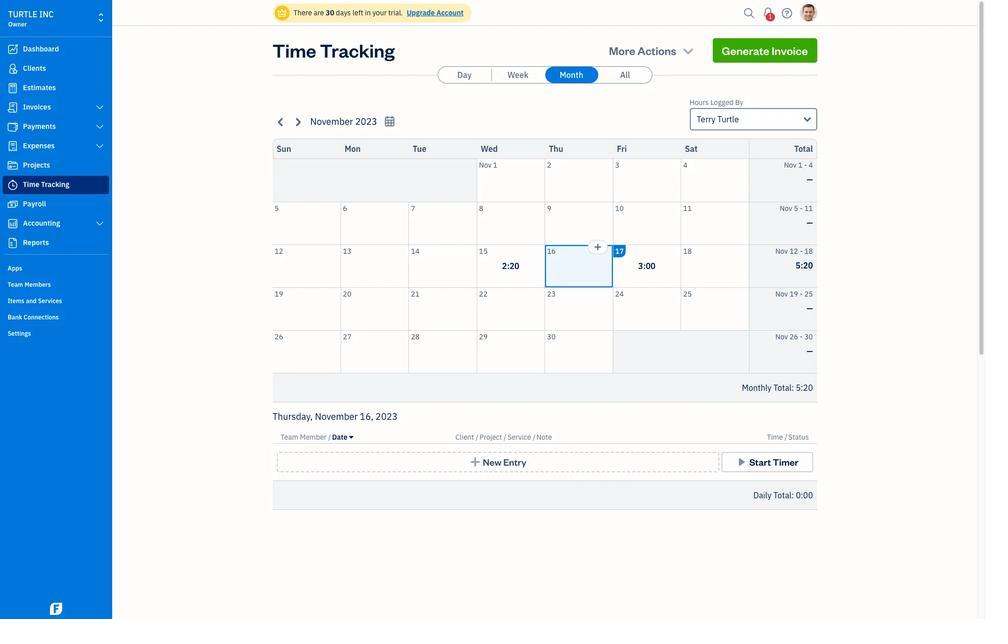 Task type: describe. For each thing, give the bounding box(es) containing it.
5 button
[[273, 202, 341, 245]]

accounting link
[[3, 215, 109, 233]]

new entry button
[[277, 453, 720, 473]]

client / project / service / note
[[456, 433, 552, 442]]

nov for nov 1 - 4 —
[[785, 161, 797, 170]]

24
[[616, 290, 624, 299]]

owner
[[8, 20, 27, 28]]

2
[[547, 161, 552, 170]]

11 inside nov 5 - 11 —
[[805, 204, 814, 213]]

fri
[[617, 144, 627, 154]]

chart image
[[7, 219, 19, 229]]

26 inside 'button'
[[275, 332, 283, 342]]

apps
[[8, 265, 22, 272]]

hours logged by
[[690, 98, 744, 107]]

invoice image
[[7, 103, 19, 113]]

1 vertical spatial november
[[315, 411, 358, 423]]

3 button
[[614, 159, 681, 202]]

member
[[300, 433, 327, 442]]

project link
[[480, 433, 504, 442]]

bank connections
[[8, 314, 59, 321]]

21
[[411, 290, 420, 299]]

17
[[616, 247, 624, 256]]

invoices
[[23, 103, 51, 112]]

days
[[336, 8, 351, 17]]

expense image
[[7, 141, 19, 152]]

1 vertical spatial 2023
[[376, 411, 398, 423]]

start timer button
[[722, 453, 814, 473]]

chevrondown image
[[682, 43, 696, 58]]

plus image
[[470, 458, 481, 468]]

- for nov 1 - 4 —
[[805, 161, 808, 170]]

all
[[621, 70, 631, 80]]

- for nov 19 - 25 —
[[800, 290, 803, 299]]

16
[[547, 247, 556, 256]]

start
[[750, 457, 772, 468]]

19 inside nov 19 - 25 —
[[790, 290, 799, 299]]

bank
[[8, 314, 22, 321]]

thursday,
[[273, 411, 313, 423]]

dashboard image
[[7, 44, 19, 55]]

16,
[[360, 411, 374, 423]]

time / status
[[767, 433, 809, 442]]

30 inside the nov 26 - 30 —
[[805, 332, 814, 342]]

time tracking link
[[3, 176, 109, 194]]

are
[[314, 8, 324, 17]]

start timer
[[750, 457, 799, 468]]

13 button
[[341, 245, 409, 288]]

money image
[[7, 200, 19, 210]]

nov 5 - 11 —
[[780, 204, 814, 228]]

— for nov 5 - 11 —
[[807, 218, 814, 228]]

27
[[343, 332, 352, 342]]

nov 12 - 18 5:20
[[776, 247, 814, 271]]

report image
[[7, 238, 19, 248]]

9 button
[[545, 202, 613, 245]]

25 button
[[682, 288, 749, 330]]

nov 1
[[479, 161, 498, 170]]

day link
[[438, 67, 491, 83]]

9
[[547, 204, 552, 213]]

chevron large down image for payments
[[95, 123, 105, 131]]

nov for nov 26 - 30 —
[[776, 332, 789, 342]]

19 button
[[273, 288, 341, 330]]

all link
[[599, 67, 652, 83]]

turtle inc owner
[[8, 9, 54, 28]]

new entry
[[483, 457, 527, 468]]

service link
[[508, 433, 533, 442]]

week link
[[492, 67, 545, 83]]

crown image
[[277, 7, 288, 18]]

thu
[[549, 144, 564, 154]]

november 2023
[[310, 116, 378, 128]]

25 inside nov 19 - 25 —
[[805, 290, 814, 299]]

— for nov 19 - 25 —
[[807, 303, 814, 314]]

0 horizontal spatial 30
[[326, 8, 334, 17]]

3 / from the left
[[504, 433, 507, 442]]

- for nov 12 - 18 5:20
[[800, 247, 803, 256]]

terry turtle button
[[690, 108, 818, 131]]

19 inside button
[[275, 290, 283, 299]]

items and services link
[[3, 293, 109, 309]]

2 vertical spatial time
[[767, 433, 784, 442]]

freshbooks image
[[48, 604, 64, 616]]

24 button
[[614, 288, 681, 330]]

generate invoice
[[722, 43, 808, 58]]

11 button
[[682, 202, 749, 245]]

13
[[343, 247, 352, 256]]

total for daily total
[[774, 491, 792, 501]]

date
[[332, 433, 348, 442]]

service
[[508, 433, 531, 442]]

more
[[610, 43, 636, 58]]

more actions button
[[600, 38, 705, 63]]

timer image
[[7, 180, 19, 190]]

caretdown image
[[349, 434, 354, 442]]

terry turtle
[[697, 114, 739, 124]]

services
[[38, 297, 62, 305]]

next month image
[[292, 116, 304, 128]]

more actions
[[610, 43, 677, 58]]

18 inside button
[[684, 247, 692, 256]]

0 vertical spatial 2023
[[355, 116, 378, 128]]

reports
[[23, 238, 49, 247]]

1 for nov 1 - 4 —
[[799, 161, 803, 170]]

payroll
[[23, 200, 46, 209]]

1 vertical spatial 5:20
[[796, 383, 814, 393]]

23
[[547, 290, 556, 299]]

expenses link
[[3, 137, 109, 156]]

expenses
[[23, 141, 55, 151]]

1 horizontal spatial time tracking
[[273, 38, 395, 62]]

projects link
[[3, 157, 109, 175]]

payment image
[[7, 122, 19, 132]]

wed
[[481, 144, 498, 154]]

1 / from the left
[[328, 433, 331, 442]]

main element
[[0, 0, 138, 620]]

mon
[[345, 144, 361, 154]]

chevron large down image for invoices
[[95, 104, 105, 112]]

— for nov 26 - 30 —
[[807, 346, 814, 356]]

month
[[560, 70, 584, 80]]

nov for nov 12 - 18 5:20
[[776, 247, 789, 256]]

sat
[[686, 144, 698, 154]]

30 button
[[545, 331, 613, 373]]

daily total : 0:00
[[754, 491, 814, 501]]

left
[[353, 8, 363, 17]]

: for monthly total
[[792, 383, 795, 393]]

5 inside button
[[275, 204, 279, 213]]

status
[[789, 433, 809, 442]]

5:20 inside nov 12 - 18 5:20
[[796, 260, 814, 271]]

— for nov 1 - 4 —
[[807, 175, 814, 185]]



Task type: vqa. For each thing, say whether or not it's contained in the screenshot.
View
no



Task type: locate. For each thing, give the bounding box(es) containing it.
project
[[480, 433, 502, 442]]

nov for nov 19 - 25 —
[[776, 290, 789, 299]]

1 vertical spatial time
[[23, 180, 39, 189]]

note link
[[537, 433, 552, 442]]

12 down nov 5 - 11 —
[[790, 247, 799, 256]]

estimates
[[23, 83, 56, 92]]

team down apps
[[8, 281, 23, 289]]

1 5 from the left
[[275, 204, 279, 213]]

2 button
[[545, 159, 613, 202]]

26 down nov 19 - 25 —
[[790, 332, 799, 342]]

0 horizontal spatial 25
[[684, 290, 692, 299]]

1 up nov 5 - 11 —
[[799, 161, 803, 170]]

nov up nov 5 - 11 —
[[785, 161, 797, 170]]

0 horizontal spatial team
[[8, 281, 23, 289]]

project image
[[7, 161, 19, 171]]

time down there
[[273, 38, 316, 62]]

nov inside nov 12 - 18 5:20
[[776, 247, 789, 256]]

total
[[795, 144, 814, 154], [774, 383, 792, 393], [774, 491, 792, 501]]

19 down nov 12 - 18 5:20
[[790, 290, 799, 299]]

1 horizontal spatial 19
[[790, 290, 799, 299]]

30 down nov 19 - 25 —
[[805, 332, 814, 342]]

: right 'monthly'
[[792, 383, 795, 393]]

1 horizontal spatial 18
[[805, 247, 814, 256]]

22
[[479, 290, 488, 299]]

12 down 5 button
[[275, 247, 283, 256]]

1 inside button
[[494, 161, 498, 170]]

2 26 from the left
[[790, 332, 799, 342]]

27 button
[[341, 331, 409, 373]]

4 inside nov 1 - 4 —
[[809, 161, 814, 170]]

1 horizontal spatial 5
[[794, 204, 799, 213]]

7 button
[[409, 202, 477, 245]]

1 4 from the left
[[684, 161, 688, 170]]

november up 'date'
[[315, 411, 358, 423]]

— up nov 5 - 11 —
[[807, 175, 814, 185]]

tracking down projects link
[[41, 180, 69, 189]]

generate invoice button
[[713, 38, 818, 63]]

28 button
[[409, 331, 477, 373]]

5
[[275, 204, 279, 213], [794, 204, 799, 213]]

/ right client
[[476, 433, 479, 442]]

projects
[[23, 161, 50, 170]]

invoices link
[[3, 98, 109, 117]]

time left the status
[[767, 433, 784, 442]]

monthly total : 5:20
[[743, 383, 814, 393]]

nov inside nov 5 - 11 —
[[780, 204, 793, 213]]

chevron large down image
[[95, 142, 105, 151]]

0 horizontal spatial 12
[[275, 247, 283, 256]]

there are 30 days left in your trial. upgrade account
[[294, 8, 464, 17]]

chevron large down image inside accounting link
[[95, 220, 105, 228]]

2 horizontal spatial 30
[[805, 332, 814, 342]]

- inside nov 5 - 11 —
[[800, 204, 803, 213]]

4 — from the top
[[807, 346, 814, 356]]

2 19 from the left
[[790, 290, 799, 299]]

by
[[736, 98, 744, 107]]

2 11 from the left
[[805, 204, 814, 213]]

12 inside button
[[275, 247, 283, 256]]

4 inside button
[[684, 161, 688, 170]]

clients link
[[3, 60, 109, 78]]

team for team member /
[[281, 433, 298, 442]]

18 down 11 button
[[684, 247, 692, 256]]

time right timer 'icon'
[[23, 180, 39, 189]]

7
[[411, 204, 416, 213]]

team down thursday,
[[281, 433, 298, 442]]

nov down nov 12 - 18 5:20
[[776, 290, 789, 299]]

1 18 from the left
[[684, 247, 692, 256]]

26 down 19 button
[[275, 332, 283, 342]]

time
[[273, 38, 316, 62], [23, 180, 39, 189], [767, 433, 784, 442]]

14 button
[[409, 245, 477, 288]]

0 vertical spatial chevron large down image
[[95, 104, 105, 112]]

— inside nov 19 - 25 —
[[807, 303, 814, 314]]

logged
[[711, 98, 734, 107]]

19
[[275, 290, 283, 299], [790, 290, 799, 299]]

2 vertical spatial chevron large down image
[[95, 220, 105, 228]]

: left 0:00
[[792, 491, 795, 501]]

2 horizontal spatial 1
[[799, 161, 803, 170]]

choose a date image
[[384, 116, 396, 128]]

5:20 up nov 19 - 25 —
[[796, 260, 814, 271]]

3 — from the top
[[807, 303, 814, 314]]

1 vertical spatial tracking
[[41, 180, 69, 189]]

— inside nov 5 - 11 —
[[807, 218, 814, 228]]

1 26 from the left
[[275, 332, 283, 342]]

total right daily
[[774, 491, 792, 501]]

sun
[[277, 144, 291, 154]]

chevron large down image inside payments link
[[95, 123, 105, 131]]

1 horizontal spatial 4
[[809, 161, 814, 170]]

invoice
[[772, 43, 808, 58]]

/ left the status
[[785, 433, 788, 442]]

12 button
[[273, 245, 341, 288]]

tracking inside main element
[[41, 180, 69, 189]]

bank connections link
[[3, 310, 109, 325]]

25 down nov 12 - 18 5:20
[[805, 290, 814, 299]]

estimates link
[[3, 79, 109, 97]]

month link
[[545, 67, 599, 83]]

- inside nov 19 - 25 —
[[800, 290, 803, 299]]

2 — from the top
[[807, 218, 814, 228]]

upgrade
[[407, 8, 435, 17]]

accounting
[[23, 219, 60, 228]]

1 inside nov 1 - 4 —
[[799, 161, 803, 170]]

1 25 from the left
[[684, 290, 692, 299]]

28
[[411, 332, 420, 342]]

20 button
[[341, 288, 409, 330]]

5:20 down the nov 26 - 30 —
[[796, 383, 814, 393]]

11 inside 11 button
[[684, 204, 692, 213]]

2 horizontal spatial time
[[767, 433, 784, 442]]

26 inside the nov 26 - 30 —
[[790, 332, 799, 342]]

2 18 from the left
[[805, 247, 814, 256]]

1 horizontal spatial 26
[[790, 332, 799, 342]]

time tracking inside main element
[[23, 180, 69, 189]]

- for nov 26 - 30 —
[[800, 332, 803, 342]]

0 horizontal spatial 26
[[275, 332, 283, 342]]

/ left service in the right bottom of the page
[[504, 433, 507, 442]]

note
[[537, 433, 552, 442]]

generate
[[722, 43, 770, 58]]

/ left note at the bottom
[[533, 433, 536, 442]]

1 vertical spatial time tracking
[[23, 180, 69, 189]]

nov
[[479, 161, 492, 170], [785, 161, 797, 170], [780, 204, 793, 213], [776, 247, 789, 256], [776, 290, 789, 299], [776, 332, 789, 342]]

3 chevron large down image from the top
[[95, 220, 105, 228]]

2023 left choose a date icon
[[355, 116, 378, 128]]

total up nov 1 - 4 — at the top right of the page
[[795, 144, 814, 154]]

1 19 from the left
[[275, 290, 283, 299]]

0 vertical spatial time
[[273, 38, 316, 62]]

0 horizontal spatial 18
[[684, 247, 692, 256]]

1 inside dropdown button
[[769, 13, 773, 20]]

5 inside nov 5 - 11 —
[[794, 204, 799, 213]]

0 vertical spatial team
[[8, 281, 23, 289]]

daily
[[754, 491, 772, 501]]

nov down nov 19 - 25 —
[[776, 332, 789, 342]]

go to help image
[[779, 5, 796, 21]]

0 vertical spatial november
[[310, 116, 353, 128]]

0 horizontal spatial 11
[[684, 204, 692, 213]]

1 horizontal spatial team
[[281, 433, 298, 442]]

2023 right 16,
[[376, 411, 398, 423]]

30
[[326, 8, 334, 17], [547, 332, 556, 342], [805, 332, 814, 342]]

total for monthly total
[[774, 383, 792, 393]]

0 horizontal spatial 19
[[275, 290, 283, 299]]

0 horizontal spatial 4
[[684, 161, 688, 170]]

monthly
[[743, 383, 772, 393]]

1 horizontal spatial 25
[[805, 290, 814, 299]]

timer
[[773, 457, 799, 468]]

items and services
[[8, 297, 62, 305]]

30 right are
[[326, 8, 334, 17]]

4 / from the left
[[533, 433, 536, 442]]

1 down wed
[[494, 161, 498, 170]]

in
[[365, 8, 371, 17]]

2 vertical spatial total
[[774, 491, 792, 501]]

0 vertical spatial 5:20
[[796, 260, 814, 271]]

1 11 from the left
[[684, 204, 692, 213]]

nov inside the nov 26 - 30 —
[[776, 332, 789, 342]]

-
[[805, 161, 808, 170], [800, 204, 803, 213], [800, 247, 803, 256], [800, 290, 803, 299], [800, 332, 803, 342]]

search image
[[742, 5, 758, 21]]

date link
[[332, 433, 354, 442]]

1 vertical spatial team
[[281, 433, 298, 442]]

1 — from the top
[[807, 175, 814, 185]]

inc
[[39, 9, 54, 19]]

— up the nov 26 - 30 —
[[807, 303, 814, 314]]

play image
[[736, 458, 748, 468]]

1 chevron large down image from the top
[[95, 104, 105, 112]]

connections
[[24, 314, 59, 321]]

nov inside nov 1 - 4 —
[[785, 161, 797, 170]]

19 down 12 button
[[275, 290, 283, 299]]

team member /
[[281, 433, 331, 442]]

time link
[[767, 433, 785, 442]]

0 horizontal spatial time
[[23, 180, 39, 189]]

client image
[[7, 64, 19, 74]]

0 vertical spatial time tracking
[[273, 38, 395, 62]]

chevron large down image for accounting
[[95, 220, 105, 228]]

team
[[8, 281, 23, 289], [281, 433, 298, 442]]

2 12 from the left
[[790, 247, 799, 256]]

- for nov 5 - 11 —
[[800, 204, 803, 213]]

25 inside 25 button
[[684, 290, 692, 299]]

12 inside nov 12 - 18 5:20
[[790, 247, 799, 256]]

nov for nov 1
[[479, 161, 492, 170]]

2 chevron large down image from the top
[[95, 123, 105, 131]]

2 25 from the left
[[805, 290, 814, 299]]

time inside main element
[[23, 180, 39, 189]]

: for daily total
[[792, 491, 795, 501]]

5 / from the left
[[785, 433, 788, 442]]

1 horizontal spatial 30
[[547, 332, 556, 342]]

30 inside '30' button
[[547, 332, 556, 342]]

/ left 'date'
[[328, 433, 331, 442]]

team for team members
[[8, 281, 23, 289]]

2 5 from the left
[[794, 204, 799, 213]]

— inside the nov 26 - 30 —
[[807, 346, 814, 356]]

1 12 from the left
[[275, 247, 283, 256]]

team members
[[8, 281, 51, 289]]

time tracking down projects link
[[23, 180, 69, 189]]

—
[[807, 175, 814, 185], [807, 218, 814, 228], [807, 303, 814, 314], [807, 346, 814, 356]]

and
[[26, 297, 37, 305]]

/
[[328, 433, 331, 442], [476, 433, 479, 442], [504, 433, 507, 442], [533, 433, 536, 442], [785, 433, 788, 442]]

terry
[[697, 114, 716, 124]]

6
[[343, 204, 347, 213]]

30 down the 23 button
[[547, 332, 556, 342]]

1 horizontal spatial 11
[[805, 204, 814, 213]]

— up nov 12 - 18 5:20
[[807, 218, 814, 228]]

29
[[479, 332, 488, 342]]

time tracking down 'days'
[[273, 38, 395, 62]]

items
[[8, 297, 24, 305]]

- inside nov 12 - 18 5:20
[[800, 247, 803, 256]]

11 down '4' button
[[684, 204, 692, 213]]

apps link
[[3, 261, 109, 276]]

11 down nov 1 - 4 — at the top right of the page
[[805, 204, 814, 213]]

chevron large down image
[[95, 104, 105, 112], [95, 123, 105, 131], [95, 220, 105, 228]]

0 vertical spatial :
[[792, 383, 795, 393]]

1 button
[[761, 3, 777, 23]]

- inside the nov 26 - 30 —
[[800, 332, 803, 342]]

26 button
[[273, 331, 341, 373]]

3:00
[[639, 261, 656, 271]]

0 vertical spatial total
[[795, 144, 814, 154]]

0 horizontal spatial time tracking
[[23, 180, 69, 189]]

- inside nov 1 - 4 —
[[805, 161, 808, 170]]

1 vertical spatial total
[[774, 383, 792, 393]]

1 horizontal spatial tracking
[[320, 38, 395, 62]]

add a time entry image
[[594, 241, 602, 253]]

nov for nov 5 - 11 —
[[780, 204, 793, 213]]

20
[[343, 290, 352, 299]]

previous month image
[[275, 116, 287, 128]]

1 horizontal spatial time
[[273, 38, 316, 62]]

— inside nov 1 - 4 —
[[807, 175, 814, 185]]

18 down nov 5 - 11 —
[[805, 247, 814, 256]]

team inside team members link
[[8, 281, 23, 289]]

— up the monthly total : 5:20
[[807, 346, 814, 356]]

2 / from the left
[[476, 433, 479, 442]]

1 horizontal spatial 12
[[790, 247, 799, 256]]

nov inside nov 19 - 25 —
[[776, 290, 789, 299]]

2 4 from the left
[[809, 161, 814, 170]]

settings
[[8, 330, 31, 338]]

0 horizontal spatial tracking
[[41, 180, 69, 189]]

tracking down the left
[[320, 38, 395, 62]]

0 horizontal spatial 1
[[494, 161, 498, 170]]

0 horizontal spatial 5
[[275, 204, 279, 213]]

2 : from the top
[[792, 491, 795, 501]]

1 left 'go to help' icon
[[769, 13, 773, 20]]

22 button
[[477, 288, 545, 330]]

1 vertical spatial chevron large down image
[[95, 123, 105, 131]]

1 : from the top
[[792, 383, 795, 393]]

nov inside button
[[479, 161, 492, 170]]

payments
[[23, 122, 56, 131]]

tue
[[413, 144, 427, 154]]

thursday, november 16, 2023
[[273, 411, 398, 423]]

nov down nov 1 - 4 — at the top right of the page
[[780, 204, 793, 213]]

18 inside nov 12 - 18 5:20
[[805, 247, 814, 256]]

clients
[[23, 64, 46, 73]]

1 vertical spatial :
[[792, 491, 795, 501]]

nov down nov 5 - 11 —
[[776, 247, 789, 256]]

client
[[456, 433, 474, 442]]

25 down 18 button
[[684, 290, 692, 299]]

21 button
[[409, 288, 477, 330]]

0 vertical spatial tracking
[[320, 38, 395, 62]]

total right 'monthly'
[[774, 383, 792, 393]]

1 horizontal spatial 1
[[769, 13, 773, 20]]

1 for nov 1
[[494, 161, 498, 170]]

nov down wed
[[479, 161, 492, 170]]

november right "next month" image
[[310, 116, 353, 128]]

entry
[[504, 457, 527, 468]]

estimate image
[[7, 83, 19, 93]]



